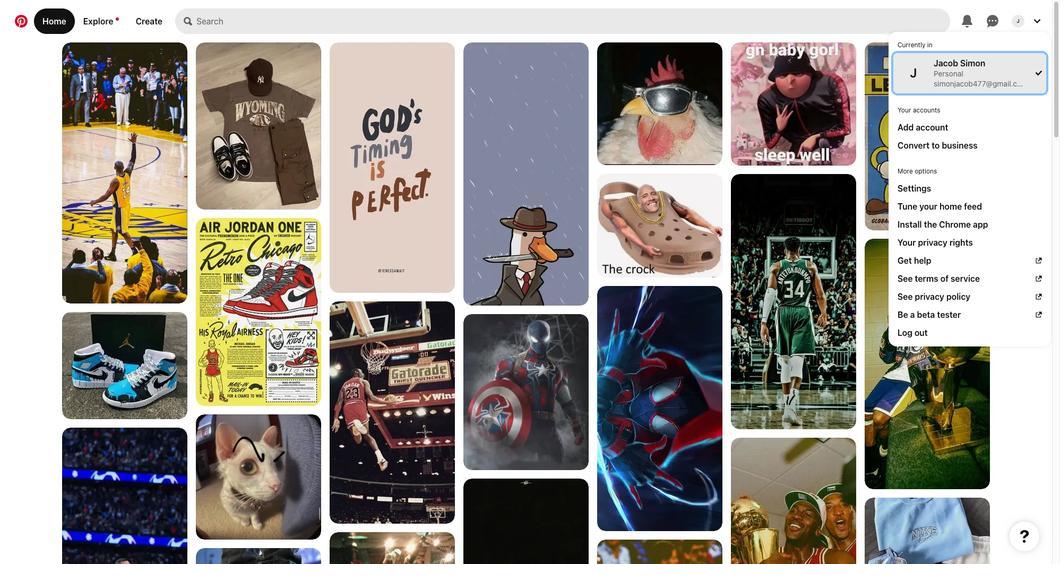 Task type: describe. For each thing, give the bounding box(es) containing it.
tune your home feed link
[[898, 201, 1043, 213]]

jacob simon menu item
[[894, 53, 1047, 94]]

help
[[915, 256, 932, 266]]

selected item image
[[1037, 70, 1043, 77]]

tune
[[898, 202, 918, 211]]

product details includes shipping bags, dustbag sleeper, care manual, booklet, tag. image
[[865, 498, 991, 565]]

this contains an image of: strange harbors | film review: spider-man: into the spider-verse image
[[598, 286, 723, 532]]

home
[[43, 16, 66, 26]]

jacob simon personal
[[935, 58, 986, 78]]

install
[[898, 220, 923, 230]]

log out
[[898, 328, 929, 338]]

terms
[[916, 274, 939, 284]]

from hardwood to hollywood: best nba documentaries 2023 - journey from the basketball court to the silver screen as we showcase the documentaries that translate the drama and passion of the game. click now to explore! image
[[732, 438, 857, 565]]

Search text field
[[197, 9, 951, 34]]

of
[[941, 274, 949, 284]]

add account
[[898, 123, 949, 132]]

tester
[[938, 310, 962, 320]]

more options
[[898, 167, 938, 175]]

feed
[[965, 202, 983, 211]]

this contains an image of: michael jordan image
[[598, 540, 723, 565]]

in
[[928, 41, 933, 49]]

more options element
[[894, 163, 1047, 342]]

like and subscribe image
[[62, 428, 188, 565]]

explore
[[83, 16, 113, 26]]

this contains an image of: gru saying gn to you image
[[732, 43, 857, 166]]

jacob
[[935, 58, 959, 68]]

out
[[915, 328, 929, 338]]

be
[[898, 310, 909, 320]]

this contains an image of: poster for my favorite jordan 1. inspired by comic book ads from the 50s. image
[[196, 218, 321, 406]]

this contains an image of: michael jordan aesthetic wallpaper image
[[330, 533, 455, 565]]

privacy for rights
[[919, 238, 948, 248]]

accounts
[[914, 106, 941, 114]]

home link
[[34, 9, 75, 34]]

app
[[974, 220, 989, 230]]

get help
[[898, 256, 932, 266]]

your privacy rights
[[898, 238, 974, 248]]

your accounts
[[898, 106, 941, 114]]

convert
[[898, 141, 930, 150]]

explore link
[[75, 9, 127, 34]]

to
[[932, 141, 941, 150]]

personal
[[935, 69, 964, 78]]

settings
[[898, 184, 932, 193]]

see for see privacy policy
[[898, 292, 914, 302]]

create
[[136, 16, 163, 26]]

your
[[920, 202, 938, 211]]

currently in
[[898, 41, 933, 49]]

this contains an image of: duck wallpaper image
[[464, 43, 589, 351]]

currently
[[898, 41, 926, 49]]

your privacy rights link
[[898, 237, 1043, 249]]

chrome
[[940, 220, 972, 230]]

your accounts element
[[894, 102, 1047, 155]]

convert to business
[[898, 141, 978, 150]]



Task type: vqa. For each thing, say whether or not it's contained in the screenshot.
the left POM
no



Task type: locate. For each thing, give the bounding box(es) containing it.
beta
[[918, 310, 936, 320]]

1 see from the top
[[898, 274, 914, 284]]

account
[[917, 123, 949, 132]]

this contains an image of: what was that again image
[[196, 415, 321, 541]]

rights
[[950, 238, 974, 248]]

simon
[[961, 58, 986, 68]]

0 vertical spatial your
[[898, 106, 912, 114]]

privacy up be a beta tester at the right bottom of page
[[916, 292, 945, 302]]

this contains an image of: unisex inspo image
[[196, 43, 321, 210]]

notifications image
[[116, 18, 119, 21]]

be a beta tester
[[898, 310, 962, 320]]

a
[[911, 310, 916, 320]]

this contains an image of: denim1001 image
[[330, 302, 455, 524]]

see for see terms of service
[[898, 274, 914, 284]]

your up add on the right
[[898, 106, 912, 114]]

2 see from the top
[[898, 292, 914, 302]]

see privacy policy link
[[898, 291, 1043, 303]]

options
[[916, 167, 938, 175]]

privacy for policy
[[916, 292, 945, 302]]

search icon image
[[184, 17, 192, 26]]

install the chrome app
[[898, 220, 989, 230]]

your inside more options element
[[898, 238, 917, 248]]

business
[[943, 141, 978, 150]]

your for your accounts
[[898, 106, 912, 114]]

policy
[[947, 292, 971, 302]]

see privacy policy
[[898, 292, 971, 302]]

service
[[951, 274, 981, 284]]

this contains an image of: lyrical lemonade by karalang fk | graphic poster, album artwork cover art, graphic design posters image
[[865, 43, 991, 231]]

this contains an image of: image
[[598, 174, 723, 278], [865, 239, 991, 490], [62, 312, 188, 420], [196, 549, 321, 565]]

tune your home feed
[[898, 202, 983, 211]]

1 vertical spatial see
[[898, 292, 914, 302]]

jacob simon image
[[1013, 15, 1025, 28]]

this contains an image of: kobe bryant image
[[62, 43, 188, 304]]

high quality captain spider stl file 3d printable  hq.  it is very cool.. i guarantee 100% quality and satisfaction with the table. you will be pleased. model is cut and keyed and ready for 3d printing purposes. files are sent in digital form. after purchasing, send a message with a link to download from the cloud. copy the sent link and paste the link into your file. after downloading the file to disk (which will be in zip/rar format), unzip the zip file and you will have a complete stl to prin image
[[464, 315, 589, 471]]

see down get
[[898, 274, 914, 284]]

settings link
[[898, 183, 1043, 194]]

the
[[925, 220, 938, 230]]

0 vertical spatial privacy
[[919, 238, 948, 248]]

this contains an image of: giannis antetokounmpo milwaukee bucks hd wallpaper nba 34 image
[[732, 174, 857, 430]]

be a beta tester link
[[898, 309, 1043, 321]]

this contains an image of: ja morant image
[[464, 479, 589, 565]]

more
[[898, 167, 914, 175]]

privacy
[[919, 238, 948, 248], [916, 292, 945, 302]]

currently in element
[[894, 37, 1047, 94]]

1 your from the top
[[898, 106, 912, 114]]

get help link
[[898, 255, 1043, 267]]

this contains an image of: god's timing is perfect. image
[[330, 43, 455, 293]]

create link
[[127, 9, 171, 34]]

your
[[898, 106, 912, 114], [898, 238, 917, 248]]

see up "be"
[[898, 292, 914, 302]]

2 your from the top
[[898, 238, 917, 248]]

get
[[898, 256, 913, 266]]

your for your privacy rights
[[898, 238, 917, 248]]

add
[[898, 123, 915, 132]]

log
[[898, 328, 913, 338]]

your up get
[[898, 238, 917, 248]]

see
[[898, 274, 914, 284], [898, 292, 914, 302]]

1 vertical spatial your
[[898, 238, 917, 248]]

privacy down the
[[919, 238, 948, 248]]

see terms of service link
[[898, 273, 1043, 285]]

home
[[940, 202, 963, 211]]

this contains an image of: juan 👍🏻 | funny animal photos, funny animals, really funny pictures image
[[598, 43, 723, 165]]

0 vertical spatial see
[[898, 274, 914, 284]]

see terms of service
[[898, 274, 981, 284]]

list
[[0, 43, 1053, 565]]

1 vertical spatial privacy
[[916, 292, 945, 302]]



